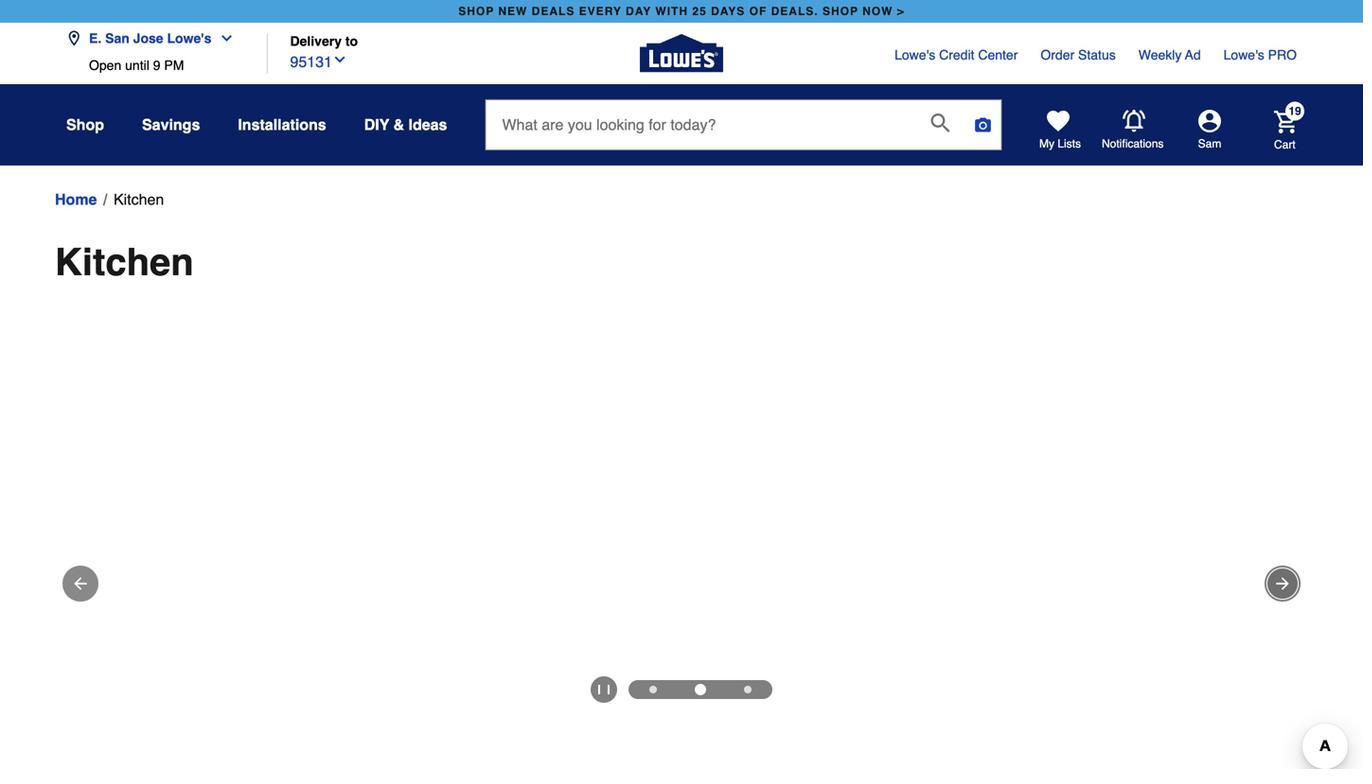 Task type: locate. For each thing, give the bounding box(es) containing it.
lowe's
[[167, 31, 212, 46], [895, 47, 936, 62], [1224, 47, 1265, 62]]

scroll to item #1 element
[[631, 686, 676, 694]]

95131 button
[[290, 49, 347, 73]]

0 horizontal spatial shop
[[458, 5, 494, 18]]

shop left now
[[823, 5, 859, 18]]

2 horizontal spatial lowe's
[[1224, 47, 1265, 62]]

sam
[[1198, 137, 1222, 151]]

e. san jose lowe's
[[89, 31, 212, 46]]

cart
[[1275, 138, 1296, 151]]

notifications
[[1102, 137, 1164, 151]]

chevron down image inside e. san jose lowe's button
[[212, 31, 234, 46]]

lowe's home improvement lists image
[[1047, 110, 1070, 133]]

chevron down image
[[212, 31, 234, 46], [332, 52, 347, 67]]

1 vertical spatial chevron down image
[[332, 52, 347, 67]]

weekly
[[1139, 47, 1182, 62]]

camera image
[[974, 116, 993, 134]]

lowe's home improvement logo image
[[640, 12, 723, 95]]

shop
[[66, 116, 104, 134]]

sam button
[[1165, 110, 1256, 152]]

kitchen down kitchen link
[[55, 241, 194, 284]]

deals.
[[771, 5, 819, 18]]

center
[[978, 47, 1018, 62]]

lowe's pro link
[[1224, 45, 1297, 64]]

chevron down image inside 95131 button
[[332, 52, 347, 67]]

installations
[[238, 116, 326, 134]]

lowe's left credit on the right of page
[[895, 47, 936, 62]]

days
[[711, 5, 745, 18]]

day
[[626, 5, 652, 18]]

Search Query text field
[[486, 100, 916, 150]]

installations button
[[238, 108, 326, 142]]

lowe's inside lowe's pro link
[[1224, 47, 1265, 62]]

order
[[1041, 47, 1075, 62]]

order status
[[1041, 47, 1116, 62]]

0 vertical spatial chevron down image
[[212, 31, 234, 46]]

25
[[693, 5, 707, 18]]

None search field
[[485, 99, 1002, 168]]

lowe's left pro
[[1224, 47, 1265, 62]]

chevron down image right jose
[[212, 31, 234, 46]]

kitchen
[[114, 191, 164, 208], [55, 241, 194, 284]]

0 horizontal spatial lowe's
[[167, 31, 212, 46]]

1 horizontal spatial lowe's
[[895, 47, 936, 62]]

chevron down image down to
[[332, 52, 347, 67]]

lowe's pro
[[1224, 47, 1297, 62]]

every
[[579, 5, 622, 18]]

lowe's inside lowe's credit center link
[[895, 47, 936, 62]]

95131
[[290, 53, 332, 71]]

1 vertical spatial kitchen
[[55, 241, 194, 284]]

home link
[[55, 188, 97, 211]]

status
[[1079, 47, 1116, 62]]

my
[[1040, 137, 1055, 151]]

arrow left image
[[71, 575, 90, 594]]

diy & ideas button
[[364, 108, 447, 142]]

1 horizontal spatial shop
[[823, 5, 859, 18]]

shop left the new
[[458, 5, 494, 18]]

shop
[[458, 5, 494, 18], [823, 5, 859, 18]]

lowe's up "pm" on the top of page
[[167, 31, 212, 46]]

until
[[125, 58, 149, 73]]

arrow right image
[[1274, 575, 1292, 594]]

kitchen right home at the top of the page
[[114, 191, 164, 208]]

location image
[[66, 31, 81, 46]]

1 horizontal spatial chevron down image
[[332, 52, 347, 67]]

0 horizontal spatial chevron down image
[[212, 31, 234, 46]]

of
[[750, 5, 767, 18]]

diy
[[364, 116, 389, 134]]

weekly ad link
[[1139, 45, 1201, 64]]

deals
[[532, 5, 575, 18]]

home
[[55, 191, 97, 208]]



Task type: vqa. For each thing, say whether or not it's contained in the screenshot.
PRO
yes



Task type: describe. For each thing, give the bounding box(es) containing it.
order status link
[[1041, 45, 1116, 64]]

jose
[[133, 31, 163, 46]]

search image
[[931, 114, 950, 133]]

2 shop from the left
[[823, 5, 859, 18]]

e. san jose lowe's button
[[66, 19, 242, 58]]

shop new deals every day with 25 days of deals. shop now > link
[[455, 0, 909, 23]]

e.
[[89, 31, 102, 46]]

new
[[498, 5, 528, 18]]

ad
[[1185, 47, 1201, 62]]

pro
[[1268, 47, 1297, 62]]

shop button
[[66, 108, 104, 142]]

0 vertical spatial kitchen
[[114, 191, 164, 208]]

open until 9 pm
[[89, 58, 184, 73]]

san
[[105, 31, 130, 46]]

lowe's credit center
[[895, 47, 1018, 62]]

weekly ad
[[1139, 47, 1201, 62]]

lowe's for lowe's credit center
[[895, 47, 936, 62]]

>
[[897, 5, 905, 18]]

lowe's credit center link
[[895, 45, 1018, 64]]

savings button
[[142, 108, 200, 142]]

now
[[863, 5, 893, 18]]

to
[[345, 34, 358, 49]]

9
[[153, 58, 160, 73]]

ideas
[[409, 116, 447, 134]]

savings
[[142, 116, 200, 134]]

my lists link
[[1040, 110, 1081, 152]]

open
[[89, 58, 121, 73]]

delivery
[[290, 34, 342, 49]]

&
[[393, 116, 404, 134]]

19
[[1289, 105, 1302, 118]]

lowe's home improvement cart image
[[1275, 111, 1297, 133]]

delivery to
[[290, 34, 358, 49]]

diy & ideas
[[364, 116, 447, 134]]

shop new deals every day with 25 days of deals. shop now >
[[458, 5, 905, 18]]

lowe's inside e. san jose lowe's button
[[167, 31, 212, 46]]

lowe's home improvement notification center image
[[1123, 110, 1146, 133]]

lowe's for lowe's pro
[[1224, 47, 1265, 62]]

1 shop from the left
[[458, 5, 494, 18]]

credit
[[939, 47, 975, 62]]

kitchen link
[[114, 188, 164, 211]]

with
[[656, 5, 688, 18]]

scroll to item #3 element
[[725, 686, 771, 694]]

scroll to item #2 element
[[676, 685, 725, 696]]

my lists
[[1040, 137, 1081, 151]]

pm
[[164, 58, 184, 73]]

lists
[[1058, 137, 1081, 151]]



